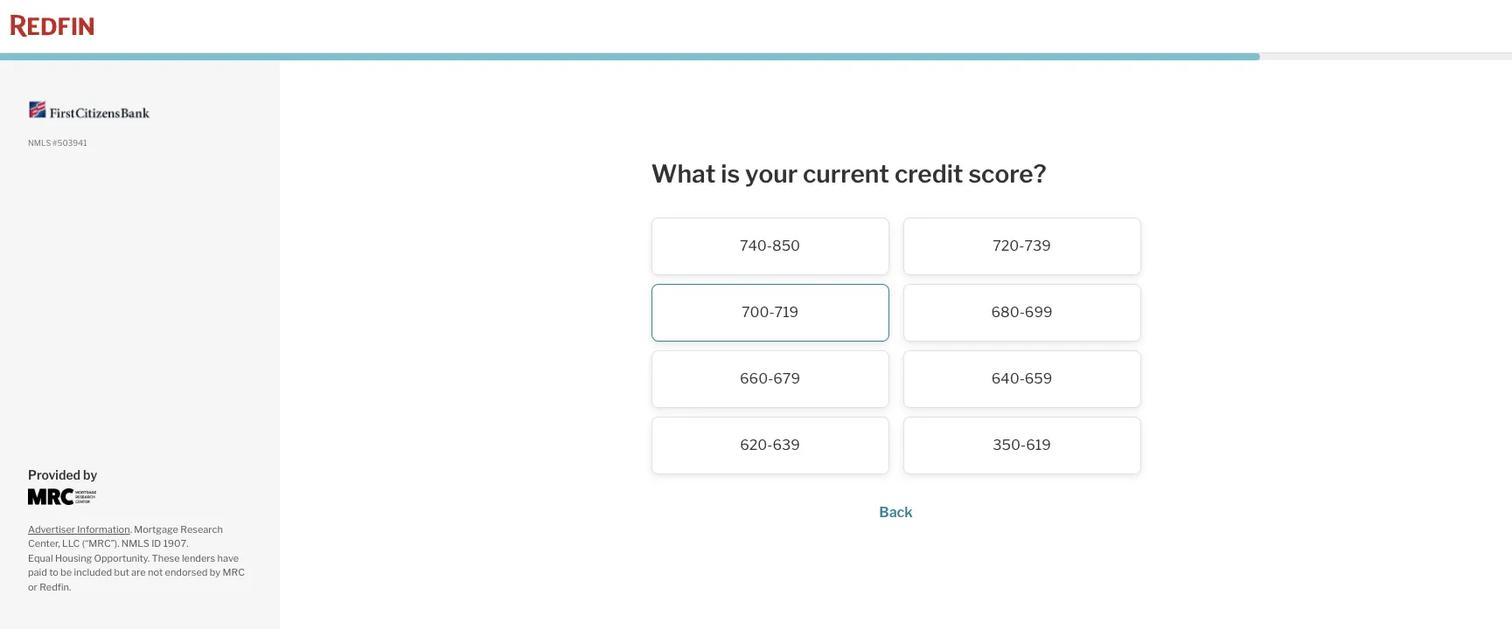 Task type: locate. For each thing, give the bounding box(es) containing it.
640-659
[[992, 371, 1053, 388]]

.
[[130, 524, 132, 536]]

740-850
[[740, 238, 801, 255]]

your
[[745, 159, 798, 189]]

not
[[148, 567, 163, 579]]

but
[[114, 567, 129, 579]]

619
[[1026, 438, 1051, 454]]

by
[[83, 468, 97, 482], [210, 567, 221, 579]]

by up mortgage research center image
[[83, 468, 97, 482]]

680-
[[992, 305, 1025, 321]]

1 horizontal spatial nmls
[[121, 538, 149, 550]]

739
[[1025, 238, 1051, 255]]

included
[[74, 567, 112, 579]]

1 vertical spatial by
[[210, 567, 221, 579]]

640-
[[992, 371, 1025, 388]]

by left mrc
[[210, 567, 221, 579]]

720-739
[[993, 238, 1051, 255]]

nmls left #503941
[[28, 138, 51, 148]]

1 horizontal spatial by
[[210, 567, 221, 579]]

credit score?
[[895, 159, 1047, 189]]

have
[[217, 552, 239, 565]]

350-
[[993, 438, 1026, 454]]

0 horizontal spatial by
[[83, 468, 97, 482]]

nmls down .
[[121, 538, 149, 550]]

700-
[[742, 305, 775, 321]]

1 vertical spatial nmls
[[121, 538, 149, 550]]

0 vertical spatial by
[[83, 468, 97, 482]]

nmls
[[28, 138, 51, 148], [121, 538, 149, 550]]

0 vertical spatial nmls
[[28, 138, 51, 148]]

740-
[[740, 238, 772, 255]]

620-
[[740, 438, 773, 454]]

back button
[[651, 505, 1141, 522]]

700-719
[[742, 305, 799, 321]]

720-
[[993, 238, 1025, 255]]

id
[[152, 538, 161, 550]]

advertiser information button
[[28, 524, 130, 536]]

1907.
[[163, 538, 189, 550]]

paid
[[28, 567, 47, 579]]

679
[[774, 371, 800, 388]]

660-
[[740, 371, 774, 388]]

mrc
[[223, 567, 245, 579]]

center,
[[28, 538, 60, 550]]

are
[[131, 567, 146, 579]]



Task type: vqa. For each thing, say whether or not it's contained in the screenshot.
740-850
yes



Task type: describe. For each thing, give the bounding box(es) containing it.
by inside . mortgage research center, llc ("mrc"). nmls id 1907. equal housing opportunity. these lenders have paid to be included but are not endorsed by mrc or redfin.
[[210, 567, 221, 579]]

advertiser
[[28, 524, 75, 536]]

("mrc").
[[82, 538, 119, 550]]

current
[[803, 159, 890, 189]]

lenders
[[182, 552, 215, 565]]

699
[[1025, 305, 1053, 321]]

mortgage
[[134, 524, 178, 536]]

what is your current credit score? option group
[[644, 218, 1148, 484]]

is
[[721, 159, 740, 189]]

660-679
[[740, 371, 800, 388]]

639
[[773, 438, 800, 454]]

0 horizontal spatial nmls
[[28, 138, 51, 148]]

endorsed
[[165, 567, 208, 579]]

. mortgage research center, llc ("mrc"). nmls id 1907. equal housing opportunity. these lenders have paid to be included but are not endorsed by mrc or redfin.
[[28, 524, 245, 594]]

what
[[651, 159, 716, 189]]

provided
[[28, 468, 81, 482]]

719
[[775, 305, 799, 321]]

nmls #503941
[[28, 138, 87, 148]]

llc
[[62, 538, 80, 550]]

mortgage research center image
[[28, 489, 96, 505]]

research
[[180, 524, 223, 536]]

659
[[1025, 371, 1053, 388]]

these
[[152, 552, 180, 565]]

#503941
[[53, 138, 87, 148]]

to
[[49, 567, 59, 579]]

information
[[77, 524, 130, 536]]

680-699
[[992, 305, 1053, 321]]

620-639
[[740, 438, 800, 454]]

350-619
[[993, 438, 1051, 454]]

back
[[879, 505, 913, 522]]

equal housing opportunity.
[[28, 552, 150, 565]]

or redfin.
[[28, 581, 71, 594]]

advertiser information
[[28, 524, 130, 536]]

nmls inside . mortgage research center, llc ("mrc"). nmls id 1907. equal housing opportunity. these lenders have paid to be included but are not endorsed by mrc or redfin.
[[121, 538, 149, 550]]

provided by
[[28, 468, 97, 482]]

850
[[772, 238, 801, 255]]

be
[[61, 567, 72, 579]]

what is your current credit score?
[[651, 159, 1047, 189]]



